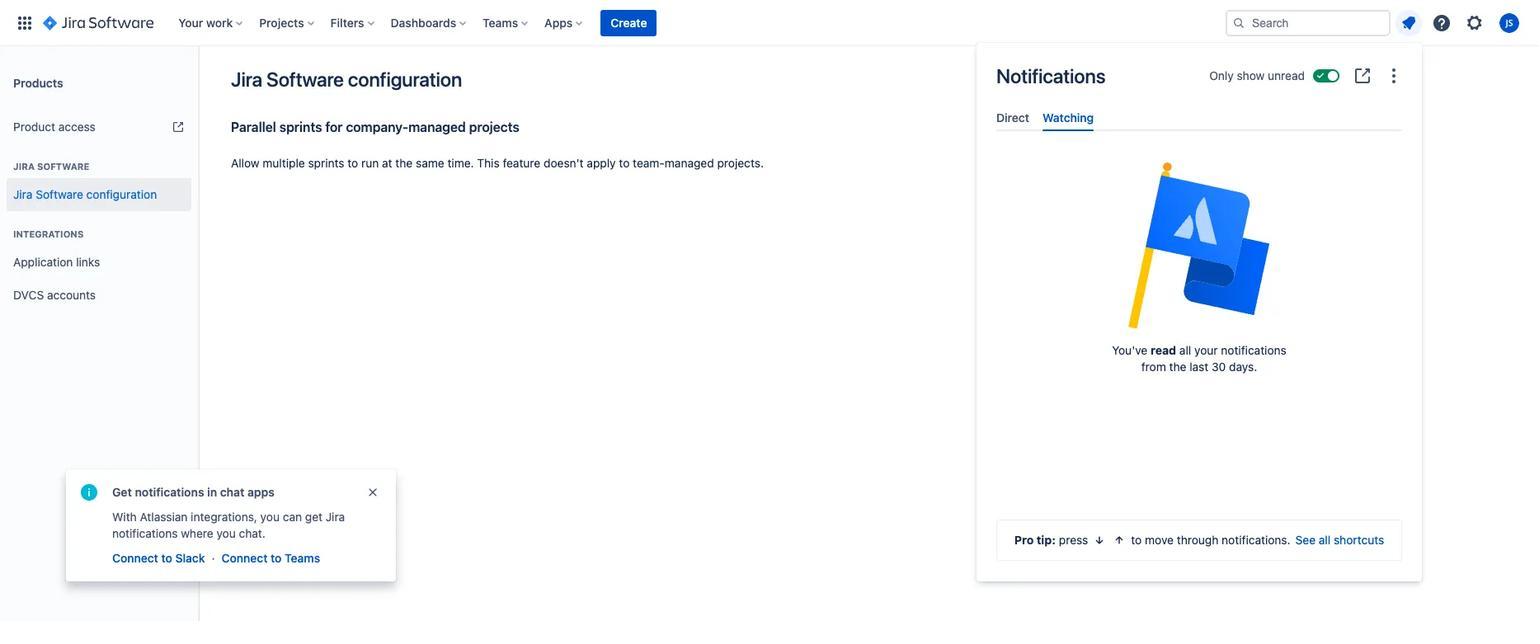 Task type: describe. For each thing, give the bounding box(es) containing it.
where
[[181, 526, 213, 540]]

arrow down image
[[1093, 534, 1107, 547]]

help image
[[1432, 13, 1452, 33]]

parallel
[[231, 120, 276, 134]]

in
[[207, 485, 217, 499]]

to inside button
[[271, 551, 282, 565]]

jira down product
[[13, 161, 35, 172]]

links
[[76, 255, 100, 269]]

accounts
[[47, 288, 96, 302]]

your profile and settings image
[[1500, 13, 1520, 33]]

tab list inside notifications dialog
[[990, 104, 1409, 131]]

notifications inside all your notifications from the last 30 days.
[[1221, 343, 1287, 357]]

to inside notifications dialog
[[1131, 533, 1142, 547]]

chat.
[[239, 526, 266, 540]]

0 horizontal spatial the
[[395, 156, 413, 170]]

allow multiple sprints to run at the same time. this feature doesn't apply to team-managed projects.
[[231, 156, 764, 170]]

search image
[[1232, 16, 1246, 29]]

integrations
[[13, 229, 84, 239]]

allow
[[231, 156, 260, 170]]

atlassian
[[140, 510, 188, 524]]

all inside see all shortcuts button
[[1319, 533, 1331, 547]]

1 vertical spatial notifications
[[135, 485, 204, 499]]

connect to slack
[[112, 551, 205, 565]]

time.
[[448, 156, 474, 170]]

days.
[[1229, 360, 1257, 374]]

dashboards button
[[386, 9, 473, 36]]

notifications inside with atlassian integrations, you can get jira notifications where you chat.
[[112, 526, 178, 540]]

product access
[[13, 119, 96, 133]]

see all shortcuts
[[1296, 533, 1384, 547]]

more image
[[1384, 66, 1404, 86]]

application links
[[13, 255, 100, 269]]

0 horizontal spatial managed
[[408, 120, 466, 134]]

0 vertical spatial sprints
[[279, 120, 322, 134]]

dvcs accounts
[[13, 288, 96, 302]]

connect for connect to slack
[[112, 551, 158, 565]]

configuration inside jira software group
[[86, 187, 157, 201]]

access
[[58, 119, 96, 133]]

unread
[[1268, 68, 1305, 82]]

create
[[611, 15, 647, 29]]

products
[[13, 75, 63, 90]]

notifications dialog
[[977, 43, 1422, 582]]

connect for connect to teams
[[222, 551, 268, 565]]

with atlassian integrations, you can get jira notifications where you chat.
[[112, 510, 345, 540]]

apps button
[[540, 9, 589, 36]]

get
[[305, 510, 323, 524]]

apply
[[587, 156, 616, 170]]

chat
[[220, 485, 245, 499]]

integrations,
[[191, 510, 257, 524]]

your work button
[[173, 9, 249, 36]]

connect to slack button
[[111, 549, 207, 568]]

the inside all your notifications from the last 30 days.
[[1169, 360, 1187, 374]]

last
[[1190, 360, 1209, 374]]

open notifications in a new tab image
[[1353, 66, 1373, 86]]

team-
[[633, 156, 665, 170]]

dashboards
[[391, 15, 456, 29]]

Search field
[[1226, 9, 1391, 36]]

for
[[325, 120, 343, 134]]

projects
[[259, 15, 304, 29]]

direct
[[997, 111, 1030, 125]]

watching
[[1043, 111, 1094, 125]]

0 vertical spatial configuration
[[348, 68, 462, 91]]

primary element
[[10, 0, 1226, 46]]

to inside button
[[161, 551, 172, 565]]

1 horizontal spatial managed
[[665, 156, 714, 170]]

jira up "parallel"
[[231, 68, 262, 91]]

banner containing your work
[[0, 0, 1539, 46]]

notifications.
[[1222, 533, 1291, 547]]

see all shortcuts button
[[1296, 532, 1384, 549]]

projects.
[[717, 156, 764, 170]]

move
[[1145, 533, 1174, 547]]

with
[[112, 510, 137, 524]]

read
[[1151, 343, 1177, 357]]

notifications image
[[1399, 13, 1419, 33]]

application
[[13, 255, 73, 269]]

parallel sprints for company-managed projects
[[231, 120, 520, 134]]

dvcs accounts link
[[7, 279, 191, 312]]

work
[[206, 15, 233, 29]]

your
[[178, 15, 203, 29]]

1 horizontal spatial jira software configuration
[[231, 68, 462, 91]]

run
[[361, 156, 379, 170]]

dvcs
[[13, 288, 44, 302]]

product access link
[[7, 111, 191, 144]]

this
[[477, 156, 500, 170]]

projects button
[[254, 9, 321, 36]]

slack
[[175, 551, 205, 565]]

filters button
[[326, 9, 381, 36]]

company-
[[346, 120, 408, 134]]

you've
[[1112, 343, 1148, 357]]

software for jira software configuration link
[[36, 187, 83, 201]]

tip:
[[1037, 533, 1056, 547]]

doesn't
[[544, 156, 584, 170]]

1 vertical spatial sprints
[[308, 156, 344, 170]]

jira inside jira software configuration link
[[13, 187, 33, 201]]



Task type: vqa. For each thing, say whether or not it's contained in the screenshot.
Apps popup button
yes



Task type: locate. For each thing, give the bounding box(es) containing it.
to
[[348, 156, 358, 170], [619, 156, 630, 170], [1131, 533, 1142, 547], [161, 551, 172, 565], [271, 551, 282, 565]]

1 vertical spatial configuration
[[86, 187, 157, 201]]

jira software group
[[7, 144, 191, 216]]

jira software configuration up for
[[231, 68, 462, 91]]

teams button
[[478, 9, 535, 36]]

0 horizontal spatial teams
[[285, 551, 320, 565]]

0 vertical spatial teams
[[483, 15, 518, 29]]

only show unread
[[1210, 68, 1305, 82]]

tab list
[[990, 104, 1409, 131]]

notifications down atlassian
[[112, 526, 178, 540]]

apps
[[248, 485, 275, 499]]

can
[[283, 510, 302, 524]]

2 vertical spatial software
[[36, 187, 83, 201]]

1 horizontal spatial all
[[1319, 533, 1331, 547]]

pro
[[1015, 533, 1034, 547]]

all left your
[[1180, 343, 1191, 357]]

jira right get
[[326, 510, 345, 524]]

1 connect from the left
[[112, 551, 158, 565]]

jira
[[231, 68, 262, 91], [13, 161, 35, 172], [13, 187, 33, 201], [326, 510, 345, 524]]

notifications
[[997, 64, 1106, 87]]

feature
[[503, 156, 541, 170]]

all your notifications from the last 30 days.
[[1142, 343, 1287, 374]]

1 horizontal spatial configuration
[[348, 68, 462, 91]]

1 vertical spatial teams
[[285, 551, 320, 565]]

software down jira software
[[36, 187, 83, 201]]

jira inside with atlassian integrations, you can get jira notifications where you chat.
[[326, 510, 345, 524]]

configuration down product access link
[[86, 187, 157, 201]]

all
[[1180, 343, 1191, 357], [1319, 533, 1331, 547]]

30
[[1212, 360, 1226, 374]]

only
[[1210, 68, 1234, 82]]

shortcuts
[[1334, 533, 1384, 547]]

software
[[266, 68, 344, 91], [37, 161, 89, 172], [36, 187, 83, 201]]

jira software configuration down jira software
[[13, 187, 157, 201]]

0 horizontal spatial you
[[216, 526, 236, 540]]

2 connect from the left
[[222, 551, 268, 565]]

you
[[260, 510, 280, 524], [216, 526, 236, 540]]

arrow up image
[[1113, 534, 1126, 547]]

the left last on the right bottom of page
[[1169, 360, 1187, 374]]

jira software configuration inside jira software configuration link
[[13, 187, 157, 201]]

notifications
[[1221, 343, 1287, 357], [135, 485, 204, 499], [112, 526, 178, 540]]

0 horizontal spatial connect
[[112, 551, 158, 565]]

teams left apps
[[483, 15, 518, 29]]

application links link
[[7, 246, 191, 279]]

at
[[382, 156, 392, 170]]

managed
[[408, 120, 466, 134], [665, 156, 714, 170]]

see
[[1296, 533, 1316, 547]]

all right see
[[1319, 533, 1331, 547]]

connect down with
[[112, 551, 158, 565]]

software up for
[[266, 68, 344, 91]]

connect down 'chat.' on the bottom
[[222, 551, 268, 565]]

0 vertical spatial you
[[260, 510, 280, 524]]

configuration
[[348, 68, 462, 91], [86, 187, 157, 201]]

filters
[[331, 15, 364, 29]]

teams inside teams 'popup button'
[[483, 15, 518, 29]]

banner
[[0, 0, 1539, 46]]

all inside all your notifications from the last 30 days.
[[1180, 343, 1191, 357]]

apps
[[545, 15, 573, 29]]

0 vertical spatial the
[[395, 156, 413, 170]]

0 vertical spatial jira software configuration
[[231, 68, 462, 91]]

product
[[13, 119, 55, 133]]

connect to teams
[[222, 551, 320, 565]]

1 horizontal spatial the
[[1169, 360, 1187, 374]]

tab list containing direct
[[990, 104, 1409, 131]]

0 vertical spatial managed
[[408, 120, 466, 134]]

you down the "integrations,"
[[216, 526, 236, 540]]

teams inside connect to teams button
[[285, 551, 320, 565]]

from
[[1142, 360, 1166, 374]]

1 vertical spatial the
[[1169, 360, 1187, 374]]

1 horizontal spatial connect
[[222, 551, 268, 565]]

1 vertical spatial managed
[[665, 156, 714, 170]]

show
[[1237, 68, 1265, 82]]

jira software image
[[43, 13, 154, 33], [43, 13, 154, 33]]

connect
[[112, 551, 158, 565], [222, 551, 268, 565]]

create button
[[601, 9, 657, 36]]

the
[[395, 156, 413, 170], [1169, 360, 1187, 374]]

through
[[1177, 533, 1219, 547]]

0 horizontal spatial all
[[1180, 343, 1191, 357]]

0 vertical spatial software
[[266, 68, 344, 91]]

pro tip: press
[[1015, 533, 1088, 547]]

managed left 'projects.'
[[665, 156, 714, 170]]

notifications up days.
[[1221, 343, 1287, 357]]

teams
[[483, 15, 518, 29], [285, 551, 320, 565]]

1 vertical spatial jira software configuration
[[13, 187, 157, 201]]

settings image
[[1465, 13, 1485, 33]]

connect to teams button
[[220, 549, 322, 568]]

jira software configuration
[[231, 68, 462, 91], [13, 187, 157, 201]]

info image
[[79, 483, 99, 502]]

your
[[1195, 343, 1218, 357]]

press
[[1059, 533, 1088, 547]]

managed up the same
[[408, 120, 466, 134]]

to move through notifications.
[[1131, 533, 1291, 547]]

sprints down for
[[308, 156, 344, 170]]

sidebar navigation image
[[180, 66, 216, 99]]

0 vertical spatial all
[[1180, 343, 1191, 357]]

software down product access at left
[[37, 161, 89, 172]]

notifications up atlassian
[[135, 485, 204, 499]]

1 vertical spatial software
[[37, 161, 89, 172]]

connect inside button
[[112, 551, 158, 565]]

connect inside button
[[222, 551, 268, 565]]

0 vertical spatial notifications
[[1221, 343, 1287, 357]]

jira down jira software
[[13, 187, 33, 201]]

same
[[416, 156, 444, 170]]

configuration up company-
[[348, 68, 462, 91]]

1 horizontal spatial teams
[[483, 15, 518, 29]]

sprints
[[279, 120, 322, 134], [308, 156, 344, 170]]

jira software
[[13, 161, 89, 172]]

integrations group
[[7, 211, 191, 317]]

teams down 'can'
[[285, 551, 320, 565]]

projects
[[469, 120, 520, 134]]

your work
[[178, 15, 233, 29]]

2 vertical spatial notifications
[[112, 526, 178, 540]]

0 horizontal spatial jira software configuration
[[13, 187, 157, 201]]

get notifications in chat apps
[[112, 485, 275, 499]]

dismiss image
[[366, 486, 379, 499]]

get
[[112, 485, 132, 499]]

multiple
[[263, 156, 305, 170]]

you left 'can'
[[260, 510, 280, 524]]

appswitcher icon image
[[15, 13, 35, 33]]

you've read
[[1112, 343, 1177, 357]]

jira software configuration link
[[7, 178, 191, 211]]

1 horizontal spatial you
[[260, 510, 280, 524]]

1 vertical spatial all
[[1319, 533, 1331, 547]]

the right the at
[[395, 156, 413, 170]]

1 vertical spatial you
[[216, 526, 236, 540]]

sprints left for
[[279, 120, 322, 134]]

software for jira software group
[[37, 161, 89, 172]]

0 horizontal spatial configuration
[[86, 187, 157, 201]]



